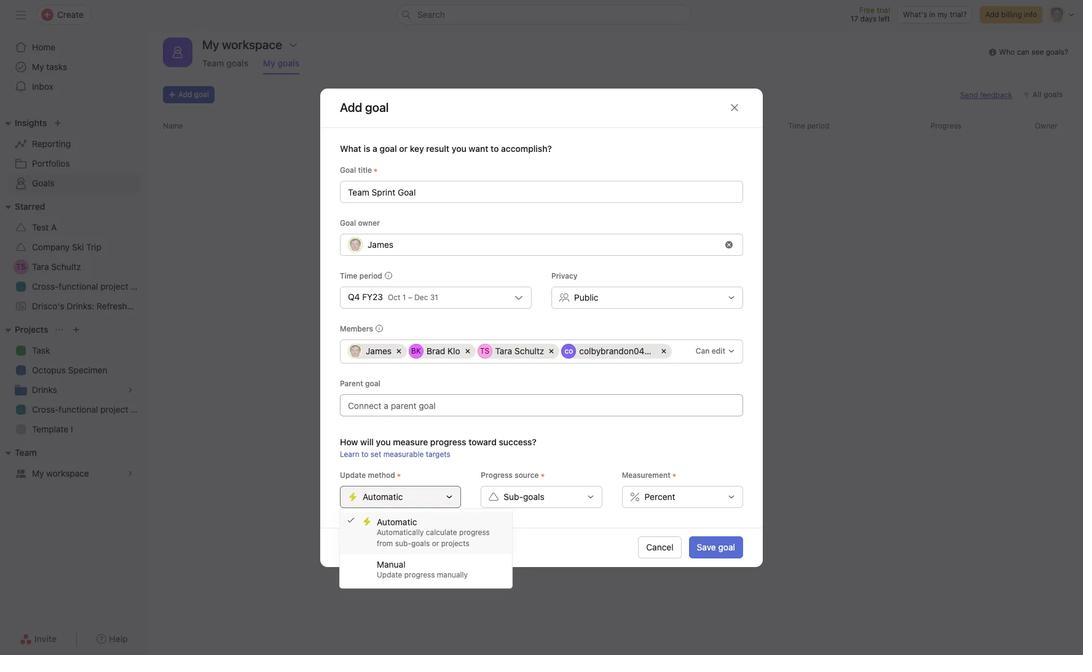 Task type: describe. For each thing, give the bounding box(es) containing it.
who
[[1000, 47, 1016, 57]]

targets
[[426, 449, 451, 459]]

0 vertical spatial period
[[808, 121, 830, 130]]

bk
[[412, 346, 421, 355]]

edit
[[712, 346, 726, 355]]

progress source
[[481, 470, 539, 480]]

left
[[879, 14, 891, 23]]

project for drinks:
[[100, 281, 128, 292]]

template i
[[32, 424, 73, 434]]

cross-functional project plan for i
[[32, 404, 148, 415]]

goal for add goal
[[194, 90, 209, 99]]

drinks
[[32, 384, 57, 395]]

save goal button
[[689, 536, 744, 559]]

remove image
[[726, 241, 733, 248]]

source
[[515, 470, 539, 480]]

ts inside the tara schultz cell
[[480, 346, 490, 355]]

schultz inside cell
[[515, 345, 545, 356]]

billing
[[1002, 10, 1023, 19]]

info
[[1025, 10, 1038, 19]]

my tasks link
[[7, 57, 140, 77]]

klo
[[448, 345, 461, 356]]

cancel
[[647, 542, 674, 552]]

send
[[961, 90, 979, 99]]

is
[[364, 143, 371, 153]]

sub-
[[395, 539, 412, 548]]

task
[[32, 345, 50, 356]]

team for team goals
[[202, 58, 224, 68]]

progress for progress
[[931, 121, 962, 130]]

progress for progress source
[[481, 470, 513, 480]]

to accomplish?
[[491, 143, 552, 153]]

goal for goal owner
[[340, 218, 356, 227]]

my for my tasks
[[32, 62, 44, 72]]

my for my workspace
[[32, 468, 44, 479]]

brad klo cell
[[409, 344, 476, 358]]

sub-
[[504, 491, 524, 502]]

my
[[938, 10, 949, 19]]

Connect a parent goal text field
[[340, 394, 744, 416]]

schultz inside starred element
[[51, 261, 81, 272]]

you
[[525, 287, 550, 304]]

can
[[1018, 47, 1030, 57]]

search
[[418, 9, 445, 20]]

name
[[163, 121, 183, 130]]

reporting link
[[7, 134, 140, 154]]

goals for sub-goals
[[524, 491, 545, 502]]

can edit button
[[691, 342, 741, 360]]

save goal
[[697, 542, 736, 552]]

template i link
[[7, 420, 140, 439]]

cross- for tara schultz
[[32, 281, 59, 292]]

required image for title
[[372, 166, 380, 174]]

search button
[[397, 5, 692, 25]]

see
[[1032, 47, 1045, 57]]

brad
[[427, 345, 446, 356]]

required image for method
[[395, 472, 403, 479]]

days
[[861, 14, 877, 23]]

my workspace link
[[7, 464, 140, 484]]

global element
[[0, 30, 148, 104]]

progress inside automatic automatically calculate progress from sub-goals or projects
[[460, 528, 490, 537]]

measure
[[393, 436, 428, 447]]

trial?
[[951, 10, 968, 19]]

goals
[[32, 178, 54, 188]]

update inside manual update progress manually
[[377, 570, 403, 580]]

goal for parent goal
[[365, 379, 381, 388]]

test a link
[[7, 218, 140, 237]]

invite
[[34, 634, 57, 644]]

progress inside manual update progress manually
[[405, 570, 435, 580]]

save
[[697, 542, 717, 552]]

home link
[[7, 38, 140, 57]]

1 vertical spatial time period
[[340, 271, 383, 280]]

team for team
[[15, 447, 37, 458]]

starred button
[[0, 199, 45, 214]]

measurable
[[384, 449, 424, 459]]

starred
[[15, 201, 45, 212]]

don't
[[553, 287, 587, 304]]

0 vertical spatial update
[[340, 470, 366, 480]]

title
[[358, 165, 372, 174]]

progress inside how will you measure progress toward success? learn to set measurable targets
[[431, 436, 467, 447]]

parent goal
[[340, 379, 381, 388]]

manually
[[437, 570, 468, 580]]

projects button
[[0, 322, 48, 337]]

plan for octopus specimen
[[131, 404, 148, 415]]

automatically
[[377, 528, 424, 537]]

1 horizontal spatial time
[[789, 121, 806, 130]]

insights
[[15, 118, 47, 128]]

automatic for automatic automatically calculate progress from sub-goals or projects
[[377, 517, 417, 527]]

my workspace
[[202, 38, 282, 52]]

company ski trip link
[[7, 237, 140, 257]]

ski
[[72, 242, 84, 252]]

goal owner
[[340, 218, 380, 227]]

cross- for drinks
[[32, 404, 59, 415]]

any
[[621, 287, 645, 304]]

0 horizontal spatial time
[[340, 271, 358, 280]]

plan for company ski trip
[[131, 281, 148, 292]]

1 horizontal spatial you
[[452, 143, 467, 153]]

functional for i
[[59, 404, 98, 415]]

close this dialog image
[[730, 103, 740, 113]]

q4 fy23 oct 1 – dec 31
[[348, 291, 439, 302]]

1
[[403, 293, 406, 302]]

goals for team goals
[[227, 58, 248, 68]]

drisco's drinks: refreshment recommendation link
[[7, 297, 219, 316]]

projects
[[15, 324, 48, 335]]

sub-goals button
[[481, 486, 603, 508]]

refreshment
[[97, 301, 147, 311]]

inbox link
[[7, 77, 140, 97]]

automatic for automatic
[[363, 491, 403, 502]]

automatic button
[[340, 486, 462, 508]]

tara inside starred element
[[32, 261, 49, 272]]

want
[[469, 143, 489, 153]]

add goal
[[340, 100, 389, 114]]

goal for goal title
[[340, 165, 356, 174]]

q4
[[348, 291, 360, 302]]

cancel button
[[639, 536, 682, 559]]

task link
[[7, 341, 140, 361]]

add billing info
[[986, 10, 1038, 19]]

goals link
[[7, 173, 140, 193]]

drinks:
[[67, 301, 94, 311]]

add for add billing info
[[986, 10, 1000, 19]]

calculate
[[426, 528, 458, 537]]

owner
[[358, 218, 380, 227]]

team button
[[0, 445, 37, 460]]

privacy
[[552, 271, 578, 280]]



Task type: locate. For each thing, give the bounding box(es) containing it.
goal down team goals link
[[194, 90, 209, 99]]

add left billing
[[986, 10, 1000, 19]]

starred element
[[0, 196, 219, 319]]

0 horizontal spatial time period
[[340, 271, 383, 280]]

measurement
[[622, 470, 671, 480]]

feedback
[[981, 90, 1013, 99]]

goals yet
[[648, 287, 707, 304]]

free trial 17 days left
[[851, 6, 891, 23]]

goal for save goal
[[719, 542, 736, 552]]

0 vertical spatial you
[[452, 143, 467, 153]]

1 vertical spatial progress
[[460, 528, 490, 537]]

james
[[368, 239, 394, 249], [366, 345, 392, 356]]

test a
[[32, 222, 57, 233]]

my inside teams element
[[32, 468, 44, 479]]

cross-functional project plan link up i on the left bottom
[[7, 400, 148, 420]]

you don't own any goals yet
[[525, 287, 707, 304]]

period
[[808, 121, 830, 130], [360, 271, 383, 280]]

tara schultz inside starred element
[[32, 261, 81, 272]]

0 vertical spatial cross-functional project plan link
[[7, 277, 148, 297]]

learn
[[340, 449, 360, 459]]

my tasks
[[32, 62, 67, 72]]

company ski trip
[[32, 242, 101, 252]]

add inside add goal button
[[178, 90, 192, 99]]

project down drinks link
[[100, 404, 128, 415]]

0 vertical spatial james
[[368, 239, 394, 249]]

update down "learn"
[[340, 470, 366, 480]]

percent
[[645, 491, 676, 502]]

project up drisco's drinks: refreshment recommendation link
[[100, 281, 128, 292]]

tara schultz left co
[[496, 345, 545, 356]]

what's in my trial?
[[904, 10, 968, 19]]

toward success?
[[469, 436, 537, 447]]

octopus specimen
[[32, 365, 107, 375]]

required image up percent dropdown button
[[671, 472, 678, 479]]

automatic down method
[[363, 491, 403, 502]]

1 vertical spatial update
[[377, 570, 403, 580]]

1 vertical spatial goal
[[340, 218, 356, 227]]

james cell
[[348, 344, 407, 358]]

1 vertical spatial you
[[376, 436, 391, 447]]

will
[[361, 436, 374, 447]]

2 cross-functional project plan link from the top
[[7, 400, 148, 420]]

own
[[590, 287, 618, 304]]

0 vertical spatial tara
[[32, 261, 49, 272]]

1 vertical spatial functional
[[59, 404, 98, 415]]

cross-functional project plan up drinks:
[[32, 281, 148, 292]]

reporting
[[32, 138, 71, 149]]

0 horizontal spatial progress
[[481, 470, 513, 480]]

add goal
[[178, 90, 209, 99]]

my for my goals
[[263, 58, 276, 68]]

tara schultz inside cell
[[496, 345, 545, 356]]

1 horizontal spatial tara
[[496, 345, 513, 356]]

1 vertical spatial period
[[360, 271, 383, 280]]

0 horizontal spatial ts
[[16, 262, 26, 271]]

goals
[[227, 58, 248, 68], [278, 58, 300, 68], [524, 491, 545, 502], [412, 539, 430, 548]]

1 horizontal spatial progress
[[931, 121, 962, 130]]

1 vertical spatial cross-functional project plan
[[32, 404, 148, 415]]

invite button
[[12, 628, 65, 650]]

my down 'my workspace' at the left top of the page
[[263, 58, 276, 68]]

1 project from the top
[[100, 281, 128, 292]]

my workspace
[[32, 468, 89, 479]]

cross-functional project plan for drinks:
[[32, 281, 148, 292]]

0 horizontal spatial period
[[360, 271, 383, 280]]

progress down send
[[931, 121, 962, 130]]

public button
[[552, 286, 744, 309]]

required image down the learn to set measurable targets link
[[395, 472, 403, 479]]

1 horizontal spatial tara schultz
[[496, 345, 545, 356]]

add inside add billing info button
[[986, 10, 1000, 19]]

you up set
[[376, 436, 391, 447]]

octopus specimen link
[[7, 361, 140, 380]]

oct
[[388, 293, 401, 302]]

1 vertical spatial cross-
[[32, 404, 59, 415]]

tara schultz down company
[[32, 261, 81, 272]]

31
[[431, 293, 439, 302]]

my down team dropdown button
[[32, 468, 44, 479]]

0 horizontal spatial team
[[15, 447, 37, 458]]

2 vertical spatial progress
[[405, 570, 435, 580]]

add goal button
[[163, 86, 215, 103]]

automatic inside dropdown button
[[363, 491, 403, 502]]

0 vertical spatial schultz
[[51, 261, 81, 272]]

0 vertical spatial team
[[202, 58, 224, 68]]

cross- up drisco's
[[32, 281, 59, 292]]

cross-functional project plan
[[32, 281, 148, 292], [32, 404, 148, 415]]

0 vertical spatial cross-functional project plan
[[32, 281, 148, 292]]

from
[[377, 539, 393, 548]]

functional down drinks link
[[59, 404, 98, 415]]

goals inside dropdown button
[[524, 491, 545, 502]]

0 horizontal spatial schultz
[[51, 261, 81, 272]]

add for add goal
[[178, 90, 192, 99]]

goal
[[194, 90, 209, 99], [380, 143, 397, 153], [365, 379, 381, 388], [719, 542, 736, 552]]

goals for my goals
[[278, 58, 300, 68]]

what
[[340, 143, 362, 153]]

required image up sub-goals dropdown button
[[539, 472, 547, 479]]

1 vertical spatial plan
[[131, 404, 148, 415]]

0 vertical spatial tara schultz
[[32, 261, 81, 272]]

team goals
[[202, 58, 248, 68]]

tara schultz
[[32, 261, 81, 272], [496, 345, 545, 356]]

team down 'my workspace' at the left top of the page
[[202, 58, 224, 68]]

2 goal from the top
[[340, 218, 356, 227]]

plan inside projects element
[[131, 404, 148, 415]]

1 horizontal spatial add
[[986, 10, 1000, 19]]

0 vertical spatial time
[[789, 121, 806, 130]]

or
[[400, 143, 408, 153], [432, 539, 439, 548]]

tasks
[[46, 62, 67, 72]]

portfolios link
[[7, 154, 140, 173]]

functional up drinks:
[[59, 281, 98, 292]]

goal title
[[340, 165, 372, 174]]

1 horizontal spatial period
[[808, 121, 830, 130]]

plan inside starred element
[[131, 281, 148, 292]]

trial
[[878, 6, 891, 15]]

17
[[851, 14, 859, 23]]

a
[[373, 143, 378, 153]]

functional inside starred element
[[59, 281, 98, 292]]

1 vertical spatial schultz
[[515, 345, 545, 356]]

team goals link
[[202, 58, 248, 74]]

specimen
[[68, 365, 107, 375]]

1 vertical spatial progress
[[481, 470, 513, 480]]

goal right "save"
[[719, 542, 736, 552]]

tara schultz cell
[[478, 344, 560, 358]]

my left tasks
[[32, 62, 44, 72]]

schultz down company ski trip
[[51, 261, 81, 272]]

who can see goals?
[[1000, 47, 1069, 57]]

goals inside automatic automatically calculate progress from sub-goals or projects
[[412, 539, 430, 548]]

progress up sub-
[[481, 470, 513, 480]]

None text field
[[674, 344, 684, 358]]

functional inside projects element
[[59, 404, 98, 415]]

0 vertical spatial or
[[400, 143, 408, 153]]

team inside dropdown button
[[15, 447, 37, 458]]

progress up "targets"
[[431, 436, 467, 447]]

required image down a
[[372, 166, 380, 174]]

ja inside cell
[[352, 346, 360, 355]]

company
[[32, 242, 70, 252]]

insights element
[[0, 112, 148, 196]]

my goals
[[263, 58, 300, 68]]

my inside the global "element"
[[32, 62, 44, 72]]

0 vertical spatial add
[[986, 10, 1000, 19]]

row containing james
[[348, 344, 694, 361]]

team
[[202, 58, 224, 68], [15, 447, 37, 458]]

1 vertical spatial tara
[[496, 345, 513, 356]]

i
[[71, 424, 73, 434]]

team down template
[[15, 447, 37, 458]]

automatic up automatically
[[377, 517, 417, 527]]

1 vertical spatial ts
[[480, 346, 490, 355]]

to
[[362, 449, 369, 459]]

0 vertical spatial goal
[[340, 165, 356, 174]]

1 vertical spatial cross-functional project plan link
[[7, 400, 148, 420]]

project inside starred element
[[100, 281, 128, 292]]

teams element
[[0, 442, 148, 486]]

my goals link
[[263, 58, 300, 74]]

2 cross- from the top
[[32, 404, 59, 415]]

1 vertical spatial team
[[15, 447, 37, 458]]

time period
[[789, 121, 830, 130], [340, 271, 383, 280]]

1 horizontal spatial or
[[432, 539, 439, 548]]

0 horizontal spatial add
[[178, 90, 192, 99]]

1 vertical spatial or
[[432, 539, 439, 548]]

cross- inside starred element
[[32, 281, 59, 292]]

1 cross-functional project plan from the top
[[32, 281, 148, 292]]

set
[[371, 449, 382, 459]]

1 plan from the top
[[131, 281, 148, 292]]

2 project from the top
[[100, 404, 128, 415]]

method
[[368, 470, 395, 480]]

0 vertical spatial functional
[[59, 281, 98, 292]]

you left want at the top left
[[452, 143, 467, 153]]

a
[[51, 222, 57, 233]]

1 vertical spatial project
[[100, 404, 128, 415]]

1 cross-functional project plan link from the top
[[7, 277, 148, 297]]

cross- inside projects element
[[32, 404, 59, 415]]

hide sidebar image
[[16, 10, 26, 20]]

goal right a
[[380, 143, 397, 153]]

james down members at left
[[366, 345, 392, 356]]

cross-functional project plan link up drinks:
[[7, 277, 148, 297]]

update down manual
[[377, 570, 403, 580]]

send feedback link
[[961, 90, 1013, 101]]

cross- down drinks
[[32, 404, 59, 415]]

colbybrandon04@gmail.com
[[580, 345, 694, 356]]

Enter goal name text field
[[340, 181, 744, 203]]

1 cross- from the top
[[32, 281, 59, 292]]

or left key
[[400, 143, 408, 153]]

test
[[32, 222, 49, 233]]

automatic inside automatic automatically calculate progress from sub-goals or projects
[[377, 517, 417, 527]]

add billing info button
[[981, 6, 1043, 23]]

2 cross-functional project plan from the top
[[32, 404, 148, 415]]

0 vertical spatial plan
[[131, 281, 148, 292]]

search list box
[[397, 5, 692, 25]]

portfolios
[[32, 158, 70, 169]]

1 vertical spatial james
[[366, 345, 392, 356]]

or inside automatic automatically calculate progress from sub-goals or projects
[[432, 539, 439, 548]]

cross-functional project plan link for i
[[7, 400, 148, 420]]

1 ja from the top
[[352, 240, 360, 249]]

1 horizontal spatial team
[[202, 58, 224, 68]]

goal left title
[[340, 165, 356, 174]]

inbox
[[32, 81, 54, 92]]

required image for source
[[539, 472, 547, 479]]

insights button
[[0, 116, 47, 130]]

add up name
[[178, 90, 192, 99]]

can
[[696, 346, 710, 355]]

tara down company
[[32, 261, 49, 272]]

1 vertical spatial time
[[340, 271, 358, 280]]

schultz left co
[[515, 345, 545, 356]]

how
[[340, 436, 358, 447]]

in
[[930, 10, 936, 19]]

2 ja from the top
[[352, 346, 360, 355]]

ts inside starred element
[[16, 262, 26, 271]]

row
[[348, 344, 694, 361]]

project for i
[[100, 404, 128, 415]]

0 vertical spatial cross-
[[32, 281, 59, 292]]

0 vertical spatial ja
[[352, 240, 360, 249]]

tara
[[32, 261, 49, 272], [496, 345, 513, 356]]

1 horizontal spatial update
[[377, 570, 403, 580]]

0 vertical spatial ts
[[16, 262, 26, 271]]

1 horizontal spatial ts
[[480, 346, 490, 355]]

1 functional from the top
[[59, 281, 98, 292]]

key
[[410, 143, 424, 153]]

1 horizontal spatial schultz
[[515, 345, 545, 356]]

members
[[340, 324, 373, 333]]

0 horizontal spatial update
[[340, 470, 366, 480]]

0 vertical spatial project
[[100, 281, 128, 292]]

1 horizontal spatial time period
[[789, 121, 830, 130]]

0 horizontal spatial tara schultz
[[32, 261, 81, 272]]

james inside cell
[[366, 345, 392, 356]]

1 vertical spatial tara schultz
[[496, 345, 545, 356]]

james down owner
[[368, 239, 394, 249]]

goal right 'parent' at the bottom
[[365, 379, 381, 388]]

or down calculate
[[432, 539, 439, 548]]

1 vertical spatial ja
[[352, 346, 360, 355]]

progress down manual
[[405, 570, 435, 580]]

progress up projects
[[460, 528, 490, 537]]

functional for drinks:
[[59, 281, 98, 292]]

time
[[789, 121, 806, 130], [340, 271, 358, 280]]

cross-functional project plan down drinks link
[[32, 404, 148, 415]]

parent
[[340, 379, 363, 388]]

public
[[575, 292, 599, 302]]

projects element
[[0, 319, 148, 442]]

send feedback
[[961, 90, 1013, 99]]

colbybrandon04@gmail.com cell
[[562, 344, 694, 358]]

0 horizontal spatial or
[[400, 143, 408, 153]]

1 vertical spatial add
[[178, 90, 192, 99]]

progress
[[931, 121, 962, 130], [481, 470, 513, 480]]

recommendation
[[150, 301, 219, 311]]

0 vertical spatial progress
[[931, 121, 962, 130]]

automatic automatically calculate progress from sub-goals or projects
[[377, 517, 490, 548]]

tara inside cell
[[496, 345, 513, 356]]

tara right klo
[[496, 345, 513, 356]]

1 goal from the top
[[340, 165, 356, 174]]

0 vertical spatial progress
[[431, 436, 467, 447]]

goal left owner
[[340, 218, 356, 227]]

0 horizontal spatial tara
[[32, 261, 49, 272]]

0 vertical spatial automatic
[[363, 491, 403, 502]]

ja down members at left
[[352, 346, 360, 355]]

ja down goal owner
[[352, 240, 360, 249]]

0 horizontal spatial you
[[376, 436, 391, 447]]

cross-functional project plan inside projects element
[[32, 404, 148, 415]]

required image
[[372, 166, 380, 174], [395, 472, 403, 479], [539, 472, 547, 479], [671, 472, 678, 479]]

cross-functional project plan inside starred element
[[32, 281, 148, 292]]

cross-functional project plan link for drinks:
[[7, 277, 148, 297]]

2 functional from the top
[[59, 404, 98, 415]]

2 plan from the top
[[131, 404, 148, 415]]

manual
[[377, 559, 406, 570]]

you inside how will you measure progress toward success? learn to set measurable targets
[[376, 436, 391, 447]]

1 vertical spatial automatic
[[377, 517, 417, 527]]

0 vertical spatial time period
[[789, 121, 830, 130]]



Task type: vqa. For each thing, say whether or not it's contained in the screenshot.
Tab actions icon
no



